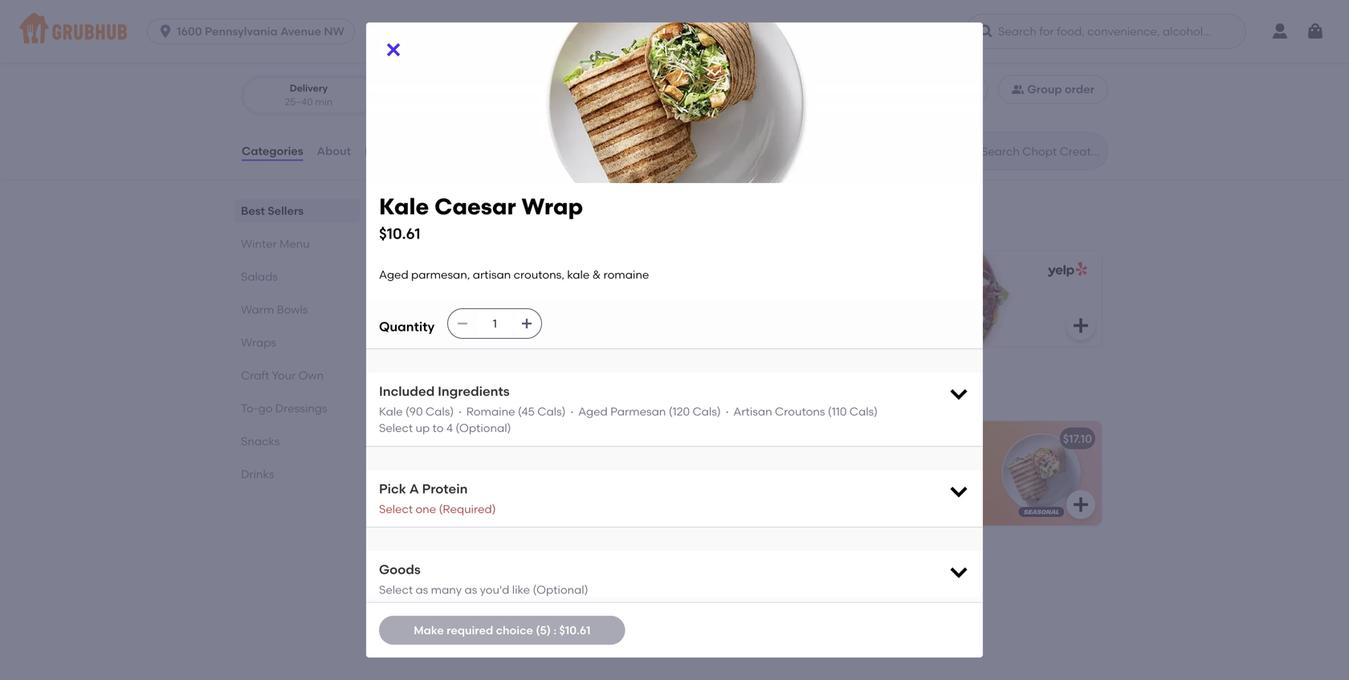 Task type: vqa. For each thing, say whether or not it's contained in the screenshot.
Spicy Jalapeño Goddess Salad IMAGE AND
yes



Task type: describe. For each thing, give the bounding box(es) containing it.
vegetables, for spicy jalapeño goddess salad image
[[405, 487, 468, 501]]

(363)
[[276, 24, 304, 38]]

pennsylvania
[[205, 24, 278, 38]]

chicken, for spicy jalapeño goddess salad image
[[469, 455, 514, 468]]

cabbage for spicy jalapeño goddess salad image
[[405, 520, 455, 534]]

salad for spicy jalapeño goddess salad
[[545, 432, 577, 446]]

pickled for spicy jalapeño goddess salad image
[[508, 471, 547, 485]]

schedule
[[923, 82, 974, 96]]

10–20
[[445, 96, 471, 108]]

wrap for kale caesar wrap $10.61 +
[[477, 294, 508, 307]]

up
[[416, 421, 430, 435]]

avenue
[[280, 24, 321, 38]]

dressings
[[275, 402, 327, 415]]

food
[[369, 26, 390, 38]]

yelp image
[[1045, 262, 1087, 277]]

romaine for spicy jalapeño goddess salad image
[[492, 504, 537, 517]]

pick a protein select one (required)
[[379, 481, 496, 516]]

goods
[[379, 562, 421, 578]]

caesar for kale caesar wrap $10.61 +
[[434, 294, 475, 307]]

(110
[[828, 405, 847, 419]]

& for spicy jalapeño goddess salad image
[[458, 520, 466, 534]]

0.2
[[406, 96, 420, 108]]

ingredients
[[438, 384, 510, 399]]

warm
[[241, 303, 274, 316]]

radish, for spicy jalapeño goddess salad image
[[546, 455, 583, 468]]

tortilla for spicy jalapeño goddess salad image
[[549, 487, 584, 501]]

select inside goods select as many as you'd like (optional)
[[379, 583, 413, 597]]

scallions, for 'spicy jalapeño goddess wrap' image
[[799, 504, 849, 517]]

78
[[403, 24, 416, 38]]

1600 pennsylvania avenue nw
[[177, 24, 344, 38]]

+ inside 'kale caesar wrap $10.61 +'
[[439, 313, 445, 326]]

serrano heatwave bowl
[[405, 550, 537, 564]]

bowls
[[277, 303, 308, 316]]

pickled for 'spicy jalapeño goddess wrap' image
[[867, 471, 907, 485]]

0 vertical spatial winter
[[241, 237, 277, 251]]

caesar for kale caesar wrap $10.61
[[434, 193, 516, 220]]

fried for spicy jalapeño goddess salad image
[[441, 455, 466, 468]]

min inside delivery 25–40 min
[[315, 96, 333, 108]]

croutons
[[775, 405, 825, 419]]

people icon image
[[1011, 83, 1024, 96]]

fresh for spicy jalapeño goddess salad image
[[517, 455, 543, 468]]

artisan
[[733, 405, 772, 419]]

select inside included ingredients kale (90 cals) ∙ romaine (45 cals) ∙ aged parmesan (120 cals) ∙ artisan croutons (110 cals) select up to 4 (optional)
[[379, 421, 413, 435]]

(required)
[[439, 502, 496, 516]]

Input item quantity number field
[[477, 309, 513, 338]]

categories
[[242, 144, 303, 158]]

4
[[446, 421, 453, 435]]

good food
[[340, 26, 390, 38]]

1 horizontal spatial +
[[728, 550, 735, 564]]

cilantro for spicy jalapeño goddess salad image
[[469, 520, 511, 534]]

good
[[340, 26, 367, 38]]

92
[[313, 24, 327, 38]]

make
[[414, 623, 444, 637]]

tortilla for 'spicy jalapeño goddess wrap' image
[[909, 487, 944, 501]]

scallions, for spicy jalapeño goddess salad image
[[439, 504, 489, 517]]

kale caesar wrap $10.61 +
[[407, 294, 508, 326]]

nw
[[324, 24, 344, 38]]

a
[[409, 481, 419, 497]]

reviews
[[365, 144, 409, 158]]

cotija for 'spicy jalapeño goddess wrap' image
[[830, 487, 861, 501]]

1 vertical spatial winter
[[392, 383, 449, 404]]

heatwave
[[451, 550, 507, 564]]

best for best sellers
[[241, 204, 265, 218]]

(90
[[406, 405, 423, 419]]

kale for kale caesar wrap $10.61 +
[[407, 294, 432, 307]]

warm bowls
[[241, 303, 308, 316]]

order for correct order
[[583, 26, 608, 38]]

$10.61 for kale caesar wrap $10.61
[[379, 225, 420, 243]]

2 cals) from the left
[[537, 405, 566, 419]]

parmesan,
[[411, 268, 470, 281]]

black for spicy jalapeño goddess salad image
[[405, 471, 435, 485]]

to-go dressings
[[241, 402, 327, 415]]

3 cals) from the left
[[693, 405, 721, 419]]

to-
[[241, 402, 258, 415]]

$16.27
[[696, 550, 728, 564]]

Search Chopt Creative Salad Co. search field
[[980, 144, 1103, 159]]

romaine
[[466, 405, 515, 419]]

delivery
[[290, 82, 328, 94]]

croutons,
[[514, 268, 564, 281]]

drinks
[[241, 467, 274, 481]]

grubhub
[[484, 223, 532, 237]]

correct
[[545, 26, 581, 38]]

1 cals) from the left
[[426, 405, 454, 419]]

(120
[[669, 405, 690, 419]]

$16.27 +
[[696, 550, 735, 564]]

bowl
[[510, 550, 537, 564]]

select inside pick a protein select one (required)
[[379, 502, 413, 516]]

spicy
[[405, 432, 435, 446]]

0 vertical spatial aged
[[379, 268, 409, 281]]

(optional) inside goods select as many as you'd like (optional)
[[533, 583, 588, 597]]

1 as from the left
[[416, 583, 428, 597]]

kale caesar wrap $10.61
[[379, 193, 583, 243]]

spicy for 'spicy jalapeño goddess wrap' image
[[837, 471, 865, 485]]

you'd
[[480, 583, 509, 597]]

spicy jalapeño goddess salad
[[405, 432, 577, 446]]

chicken, for 'spicy jalapeño goddess wrap' image
[[829, 455, 874, 468]]

beans, for 'spicy jalapeño goddess wrap' image
[[797, 471, 834, 485]]

0 horizontal spatial menu
[[280, 237, 310, 251]]

chips, for spicy jalapeño goddess salad image
[[405, 504, 437, 517]]

categories button
[[241, 122, 304, 180]]

group order button
[[998, 75, 1108, 104]]

protein
[[422, 481, 468, 497]]

delivery 25–40 min
[[285, 82, 333, 108]]

snacks
[[241, 435, 280, 448]]

0 horizontal spatial winter menu
[[241, 237, 310, 251]]

2 vertical spatial $10.61
[[559, 623, 591, 637]]

aged parmesan, artisan croutons, kale & romaine
[[379, 268, 649, 281]]

schedule button
[[894, 75, 988, 104]]

svg image inside 1600 pennsylvania avenue nw button
[[157, 23, 174, 39]]

and for 'spicy jalapeño goddess wrap' image
[[900, 504, 921, 517]]

spicy jalapeño goddess wrap image
[[981, 421, 1102, 526]]

to
[[432, 421, 444, 435]]

craft your own salad button
[[755, 251, 1102, 346]]

cheese, for spicy jalapeño goddess salad image
[[504, 487, 546, 501]]

artisan
[[473, 268, 511, 281]]

make required choice (5) : $10.61
[[414, 623, 591, 637]]

many
[[431, 583, 462, 597]]

1 horizontal spatial menu
[[453, 383, 499, 404]]

wraps
[[241, 336, 276, 349]]



Task type: locate. For each thing, give the bounding box(es) containing it.
2 min from the left
[[473, 96, 491, 108]]

min inside pickup 0.2 mi • 10–20 min
[[473, 96, 491, 108]]

2 tortilla from the left
[[909, 487, 944, 501]]

black
[[405, 471, 435, 485], [765, 471, 795, 485]]

1 spicy from the left
[[477, 471, 505, 485]]

included
[[379, 384, 435, 399]]

winter up (90
[[392, 383, 449, 404]]

0 vertical spatial $10.61
[[379, 225, 420, 243]]

1 blend from the left
[[513, 520, 544, 534]]

0 horizontal spatial winter
[[241, 237, 277, 251]]

sellers up on
[[433, 200, 489, 221]]

1 horizontal spatial vegetables,
[[765, 487, 828, 501]]

0 horizontal spatial as
[[416, 583, 428, 597]]

wrap for kale caesar wrap $10.61
[[522, 193, 583, 220]]

2 chicken, from the left
[[829, 455, 874, 468]]

ordered
[[421, 223, 464, 237]]

order
[[583, 26, 608, 38], [1065, 82, 1095, 96]]

0 vertical spatial your
[[798, 294, 823, 307]]

$10.61 inside 'kale caesar wrap $10.61 +'
[[407, 313, 439, 326]]

2 cilantro from the left
[[829, 520, 870, 534]]

2 spicy from the left
[[837, 471, 865, 485]]

0 vertical spatial order
[[583, 26, 608, 38]]

1 fresh from the left
[[517, 455, 543, 468]]

$10.61 right :
[[559, 623, 591, 637]]

go
[[258, 402, 273, 415]]

1 horizontal spatial spicy
[[837, 471, 865, 485]]

∙ down the ingredients
[[457, 405, 464, 419]]

your inside button
[[798, 294, 823, 307]]

0 vertical spatial craft
[[767, 294, 796, 307]]

(optional) inside included ingredients kale (90 cals) ∙ romaine (45 cals) ∙ aged parmesan (120 cals) ∙ artisan croutons (110 cals) select up to 4 (optional)
[[456, 421, 511, 435]]

0 horizontal spatial +
[[439, 313, 445, 326]]

select down "goods" on the left bottom
[[379, 583, 413, 597]]

1 caesar from the top
[[434, 193, 516, 220]]

svg image inside main navigation navigation
[[1306, 22, 1325, 41]]

own for craft your own salad
[[826, 294, 851, 307]]

panko down croutons
[[765, 455, 798, 468]]

1 vegetables, from the left
[[405, 487, 468, 501]]

best sellers most ordered on grubhub
[[392, 200, 532, 237]]

2 radish, from the left
[[906, 455, 943, 468]]

best down categories 'button'
[[241, 204, 265, 218]]

aged left parmesan in the left bottom of the page
[[578, 405, 608, 419]]

blend for spicy jalapeño goddess salad image
[[513, 520, 544, 534]]

svg image inside schedule button
[[907, 83, 920, 96]]

sellers inside best sellers most ordered on grubhub
[[433, 200, 489, 221]]

as left many
[[416, 583, 428, 597]]

kale inside kale caesar wrap $10.61
[[379, 193, 429, 220]]

romaine for 'spicy jalapeño goddess wrap' image
[[851, 504, 897, 517]]

1 vertical spatial caesar
[[434, 294, 475, 307]]

craft for craft your own
[[241, 369, 269, 382]]

1 horizontal spatial &
[[592, 268, 601, 281]]

chips,
[[405, 504, 437, 517], [765, 504, 796, 517]]

as left you'd
[[465, 583, 477, 597]]

1 horizontal spatial aged
[[578, 405, 608, 419]]

1 horizontal spatial min
[[473, 96, 491, 108]]

cals) right (120
[[693, 405, 721, 419]]

1 chips, from the left
[[405, 504, 437, 517]]

1 vertical spatial order
[[1065, 82, 1095, 96]]

panko down spicy on the bottom of page
[[405, 455, 439, 468]]

winter menu
[[241, 237, 310, 251], [392, 383, 499, 404]]

reviews button
[[364, 122, 410, 180]]

1 radish, from the left
[[546, 455, 583, 468]]

0 vertical spatial salad
[[854, 294, 886, 307]]

fried down croutons
[[801, 455, 826, 468]]

0 horizontal spatial (optional)
[[456, 421, 511, 435]]

0 horizontal spatial vegetables,
[[405, 487, 468, 501]]

cals) right (110
[[850, 405, 878, 419]]

cheese,
[[504, 487, 546, 501], [864, 487, 906, 501]]

kale inside 'kale caesar wrap $10.61 +'
[[407, 294, 432, 307]]

own inside button
[[826, 294, 851, 307]]

1 horizontal spatial cilantro
[[829, 520, 870, 534]]

cabbage for 'spicy jalapeño goddess wrap' image
[[765, 520, 815, 534]]

0 horizontal spatial ∙
[[457, 405, 464, 419]]

panko for spicy jalapeño goddess salad image
[[405, 455, 439, 468]]

0 horizontal spatial craft
[[241, 369, 269, 382]]

select down (90
[[379, 421, 413, 435]]

2 horizontal spatial romaine
[[851, 504, 897, 517]]

wrap inside kale caesar wrap $10.61
[[522, 193, 583, 220]]

•
[[438, 96, 442, 108]]

2 cheese, from the left
[[864, 487, 906, 501]]

1 black from the left
[[405, 471, 435, 485]]

2 blend from the left
[[873, 520, 904, 534]]

0 vertical spatial caesar
[[434, 193, 516, 220]]

0 horizontal spatial sellers
[[268, 204, 304, 218]]

1 horizontal spatial winter
[[392, 383, 449, 404]]

wrap up the input item quantity number field
[[477, 294, 508, 307]]

wrap up grubhub at top left
[[522, 193, 583, 220]]

1 horizontal spatial pickled
[[867, 471, 907, 485]]

serrano
[[405, 550, 448, 564]]

2 black from the left
[[765, 471, 795, 485]]

cals) right (45
[[537, 405, 566, 419]]

1 vertical spatial +
[[728, 550, 735, 564]]

0 vertical spatial +
[[439, 313, 445, 326]]

fried down jalapeño
[[441, 455, 466, 468]]

2 ∙ from the left
[[568, 405, 576, 419]]

svg image
[[1306, 22, 1325, 41], [384, 40, 403, 59], [907, 83, 920, 96], [456, 317, 469, 330], [521, 317, 533, 330], [948, 480, 970, 502], [1071, 495, 1091, 514]]

chicken, down spicy jalapeño goddess salad
[[469, 455, 514, 468]]

2 fried from the left
[[801, 455, 826, 468]]

choice
[[496, 623, 533, 637]]

black for 'spicy jalapeño goddess wrap' image
[[765, 471, 795, 485]]

1 horizontal spatial winter menu
[[392, 383, 499, 404]]

option group
[[241, 75, 516, 116]]

2 horizontal spatial &
[[818, 520, 826, 534]]

sellers for best sellers
[[268, 204, 304, 218]]

craft your own
[[241, 369, 324, 382]]

0 horizontal spatial tortilla
[[549, 487, 584, 501]]

salad
[[854, 294, 886, 307], [545, 432, 577, 446]]

panko fried chicken, fresh radish, black beans, spicy pickled vegetables, cotija cheese, tortilla chips, scallions, romaine and cabbage & cilantro blend for spicy jalapeño goddess salad image
[[405, 455, 584, 534]]

kale
[[379, 193, 429, 220], [407, 294, 432, 307], [379, 405, 403, 419]]

2 panko from the left
[[765, 455, 798, 468]]

kale up most
[[379, 193, 429, 220]]

1 horizontal spatial panko
[[765, 455, 798, 468]]

0 horizontal spatial order
[[583, 26, 608, 38]]

pickup
[[432, 82, 465, 94]]

0 horizontal spatial pickled
[[508, 471, 547, 485]]

1 horizontal spatial chicken,
[[829, 455, 874, 468]]

vegetables, for 'spicy jalapeño goddess wrap' image
[[765, 487, 828, 501]]

about
[[317, 144, 351, 158]]

1 pickled from the left
[[508, 471, 547, 485]]

craft your own salad
[[767, 294, 886, 307]]

1 panko from the left
[[405, 455, 439, 468]]

salad for craft your own salad
[[854, 294, 886, 307]]

beans, for spicy jalapeño goddess salad image
[[438, 471, 474, 485]]

cals) up to
[[426, 405, 454, 419]]

chicken, down (110
[[829, 455, 874, 468]]

your for craft your own
[[272, 369, 296, 382]]

1 horizontal spatial (optional)
[[533, 583, 588, 597]]

spicy jalapeño goddess salad image
[[622, 421, 742, 526]]

sellers down categories 'button'
[[268, 204, 304, 218]]

2 vegetables, from the left
[[765, 487, 828, 501]]

1 vertical spatial wrap
[[477, 294, 508, 307]]

2 vertical spatial kale
[[379, 405, 403, 419]]

2 and from the left
[[900, 504, 921, 517]]

1 fried from the left
[[441, 455, 466, 468]]

0 horizontal spatial radish,
[[546, 455, 583, 468]]

best up most
[[392, 200, 429, 221]]

1 vertical spatial winter menu
[[392, 383, 499, 404]]

cilantro
[[469, 520, 511, 534], [829, 520, 870, 534]]

spicy down spicy jalapeño goddess salad
[[477, 471, 505, 485]]

1 horizontal spatial chips,
[[765, 504, 796, 517]]

winter up salads at left top
[[241, 237, 277, 251]]

order inside button
[[1065, 82, 1095, 96]]

1600
[[177, 24, 202, 38]]

0 horizontal spatial aged
[[379, 268, 409, 281]]

caesar inside 'kale caesar wrap $10.61 +'
[[434, 294, 475, 307]]

1 cotija from the left
[[471, 487, 501, 501]]

1 horizontal spatial sellers
[[433, 200, 489, 221]]

menu down best sellers
[[280, 237, 310, 251]]

menu
[[280, 237, 310, 251], [453, 383, 499, 404]]

2 panko fried chicken, fresh radish, black beans, spicy pickled vegetables, cotija cheese, tortilla chips, scallions, romaine and cabbage & cilantro blend from the left
[[765, 455, 944, 534]]

star icon image
[[241, 23, 257, 39]]

2 chips, from the left
[[765, 504, 796, 517]]

2 vertical spatial select
[[379, 583, 413, 597]]

beans, down croutons
[[797, 471, 834, 485]]

1 horizontal spatial cabbage
[[765, 520, 815, 534]]

2 fresh from the left
[[877, 455, 903, 468]]

1 horizontal spatial fried
[[801, 455, 826, 468]]

radish, for 'spicy jalapeño goddess wrap' image
[[906, 455, 943, 468]]

spicy for spicy jalapeño goddess salad image
[[477, 471, 505, 485]]

best inside best sellers most ordered on grubhub
[[392, 200, 429, 221]]

1 horizontal spatial radish,
[[906, 455, 943, 468]]

main navigation navigation
[[0, 0, 1349, 63]]

aged inside included ingredients kale (90 cals) ∙ romaine (45 cals) ∙ aged parmesan (120 cals) ∙ artisan croutons (110 cals) select up to 4 (optional)
[[578, 405, 608, 419]]

1 vertical spatial salad
[[545, 432, 577, 446]]

pickup 0.2 mi • 10–20 min
[[406, 82, 491, 108]]

$10.61 left ordered
[[379, 225, 420, 243]]

0 horizontal spatial best
[[241, 204, 265, 218]]

1 horizontal spatial as
[[465, 583, 477, 597]]

0 horizontal spatial own
[[298, 369, 324, 382]]

as
[[416, 583, 428, 597], [465, 583, 477, 597]]

∙ left artisan at the bottom of page
[[724, 405, 731, 419]]

panko
[[405, 455, 439, 468], [765, 455, 798, 468]]

kale
[[567, 268, 590, 281]]

fresh
[[517, 455, 543, 468], [877, 455, 903, 468]]

cotija for spicy jalapeño goddess salad image
[[471, 487, 501, 501]]

1 horizontal spatial panko fried chicken, fresh radish, black beans, spicy pickled vegetables, cotija cheese, tortilla chips, scallions, romaine and cabbage & cilantro blend
[[765, 455, 944, 534]]

group order
[[1027, 82, 1095, 96]]

parmesan
[[610, 405, 666, 419]]

0 horizontal spatial cheese,
[[504, 487, 546, 501]]

1 horizontal spatial scallions,
[[799, 504, 849, 517]]

most
[[392, 223, 418, 237]]

0 vertical spatial own
[[826, 294, 851, 307]]

2 as from the left
[[465, 583, 477, 597]]

1 horizontal spatial black
[[765, 471, 795, 485]]

wrap
[[522, 193, 583, 220], [477, 294, 508, 307]]

serrano heatwave bowl image
[[622, 539, 742, 644]]

2 pickled from the left
[[867, 471, 907, 485]]

4 cals) from the left
[[850, 405, 878, 419]]

3 ∙ from the left
[[724, 405, 731, 419]]

1 horizontal spatial cheese,
[[864, 487, 906, 501]]

chips, for 'spicy jalapeño goddess wrap' image
[[765, 504, 796, 517]]

$10.61 inside kale caesar wrap $10.61
[[379, 225, 420, 243]]

$10.61 down parmesan,
[[407, 313, 439, 326]]

1 vertical spatial menu
[[453, 383, 499, 404]]

0 horizontal spatial your
[[272, 369, 296, 382]]

on
[[467, 223, 481, 237]]

one
[[416, 502, 436, 516]]

fried
[[441, 455, 466, 468], [801, 455, 826, 468]]

your
[[798, 294, 823, 307], [272, 369, 296, 382]]

like
[[512, 583, 530, 597]]

1 ∙ from the left
[[457, 405, 464, 419]]

best sellers
[[241, 204, 304, 218]]

select down pick
[[379, 502, 413, 516]]

goddess
[[493, 432, 542, 446]]

1 horizontal spatial fresh
[[877, 455, 903, 468]]

min right 10–20
[[473, 96, 491, 108]]

0 horizontal spatial beans,
[[438, 471, 474, 485]]

2 caesar from the top
[[434, 294, 475, 307]]

$10.61 for kale caesar wrap $10.61 +
[[407, 313, 439, 326]]

salad inside button
[[854, 294, 886, 307]]

2 beans, from the left
[[797, 471, 834, 485]]

1 vertical spatial own
[[298, 369, 324, 382]]

menu up romaine
[[453, 383, 499, 404]]

∙
[[457, 405, 464, 419], [568, 405, 576, 419], [724, 405, 731, 419]]

0 vertical spatial (optional)
[[456, 421, 511, 435]]

correct order
[[545, 26, 608, 38]]

sellers for best sellers most ordered on grubhub
[[433, 200, 489, 221]]

panko for 'spicy jalapeño goddess wrap' image
[[765, 455, 798, 468]]

romaine
[[604, 268, 649, 281], [492, 504, 537, 517], [851, 504, 897, 517]]

order right correct on the left top
[[583, 26, 608, 38]]

aged
[[379, 268, 409, 281], [578, 405, 608, 419]]

0 horizontal spatial cilantro
[[469, 520, 511, 534]]

1 vertical spatial kale
[[407, 294, 432, 307]]

about button
[[316, 122, 352, 180]]

spicy down (110
[[837, 471, 865, 485]]

(5)
[[536, 623, 551, 637]]

order for group order
[[1065, 82, 1095, 96]]

svg image
[[157, 23, 174, 39], [978, 23, 994, 39], [1071, 316, 1091, 335], [948, 382, 970, 405], [948, 561, 970, 583]]

fried for 'spicy jalapeño goddess wrap' image
[[801, 455, 826, 468]]

1 chicken, from the left
[[469, 455, 514, 468]]

1 panko fried chicken, fresh radish, black beans, spicy pickled vegetables, cotija cheese, tortilla chips, scallions, romaine and cabbage & cilantro blend from the left
[[405, 455, 584, 534]]

mi
[[423, 96, 435, 108]]

1 vertical spatial your
[[272, 369, 296, 382]]

radish,
[[546, 455, 583, 468], [906, 455, 943, 468]]

caesar inside kale caesar wrap $10.61
[[434, 193, 516, 220]]

aged down most
[[379, 268, 409, 281]]

(45
[[518, 405, 535, 419]]

2 cabbage from the left
[[765, 520, 815, 534]]

caesar down parmesan,
[[434, 294, 475, 307]]

(optional) right like
[[533, 583, 588, 597]]

2 cotija from the left
[[830, 487, 861, 501]]

blend for 'spicy jalapeño goddess wrap' image
[[873, 520, 904, 534]]

1 horizontal spatial craft
[[767, 294, 796, 307]]

kale up quantity
[[407, 294, 432, 307]]

& for 'spicy jalapeño goddess wrap' image
[[818, 520, 826, 534]]

cotija
[[471, 487, 501, 501], [830, 487, 861, 501]]

salads
[[241, 270, 278, 284]]

0 horizontal spatial black
[[405, 471, 435, 485]]

1600 pennsylvania avenue nw button
[[147, 18, 361, 44]]

option group containing delivery 25–40 min
[[241, 75, 516, 116]]

2 select from the top
[[379, 502, 413, 516]]

and for spicy jalapeño goddess salad image
[[540, 504, 562, 517]]

best
[[392, 200, 429, 221], [241, 204, 265, 218]]

2 horizontal spatial ∙
[[724, 405, 731, 419]]

fresh for 'spicy jalapeño goddess wrap' image
[[877, 455, 903, 468]]

winter
[[241, 237, 277, 251], [392, 383, 449, 404]]

order right group
[[1065, 82, 1095, 96]]

1 beans, from the left
[[438, 471, 474, 485]]

0 vertical spatial wrap
[[522, 193, 583, 220]]

3 select from the top
[[379, 583, 413, 597]]

own for craft your own
[[298, 369, 324, 382]]

winter menu down best sellers
[[241, 237, 310, 251]]

0 vertical spatial winter menu
[[241, 237, 310, 251]]

beans, up (required)
[[438, 471, 474, 485]]

0 horizontal spatial panko
[[405, 455, 439, 468]]

1 horizontal spatial wrap
[[522, 193, 583, 220]]

included ingredients kale (90 cals) ∙ romaine (45 cals) ∙ aged parmesan (120 cals) ∙ artisan croutons (110 cals) select up to 4 (optional)
[[379, 384, 878, 435]]

cheese, for 'spicy jalapeño goddess wrap' image
[[864, 487, 906, 501]]

black down croutons
[[765, 471, 795, 485]]

25–40
[[285, 96, 313, 108]]

0 horizontal spatial &
[[458, 520, 466, 534]]

1 cabbage from the left
[[405, 520, 455, 534]]

your for craft your own salad
[[798, 294, 823, 307]]

0 horizontal spatial salad
[[545, 432, 577, 446]]

1 horizontal spatial cotija
[[830, 487, 861, 501]]

panko fried chicken, fresh radish, black beans, spicy pickled vegetables, cotija cheese, tortilla chips, scallions, romaine and cabbage & cilantro blend for 'spicy jalapeño goddess wrap' image
[[765, 455, 944, 534]]

0 horizontal spatial chicken,
[[469, 455, 514, 468]]

craft inside button
[[767, 294, 796, 307]]

scallions,
[[439, 504, 489, 517], [799, 504, 849, 517]]

1 horizontal spatial own
[[826, 294, 851, 307]]

1 vertical spatial (optional)
[[533, 583, 588, 597]]

required
[[447, 623, 493, 637]]

0 horizontal spatial min
[[315, 96, 333, 108]]

jalapeño
[[438, 432, 491, 446]]

best for best sellers most ordered on grubhub
[[392, 200, 429, 221]]

0 horizontal spatial blend
[[513, 520, 544, 534]]

goods select as many as you'd like (optional)
[[379, 562, 588, 597]]

$17.10
[[1063, 432, 1092, 446]]

kale inside included ingredients kale (90 cals) ∙ romaine (45 cals) ∙ aged parmesan (120 cals) ∙ artisan croutons (110 cals) select up to 4 (optional)
[[379, 405, 403, 419]]

1 cheese, from the left
[[504, 487, 546, 501]]

1 tortilla from the left
[[549, 487, 584, 501]]

0 vertical spatial kale
[[379, 193, 429, 220]]

caesar up on
[[434, 193, 516, 220]]

1 horizontal spatial salad
[[854, 294, 886, 307]]

1 horizontal spatial romaine
[[604, 268, 649, 281]]

min down "delivery"
[[315, 96, 333, 108]]

craft for craft your own salad
[[767, 294, 796, 307]]

quantity
[[379, 319, 435, 335]]

1 select from the top
[[379, 421, 413, 435]]

2 scallions, from the left
[[799, 504, 849, 517]]

0 horizontal spatial panko fried chicken, fresh radish, black beans, spicy pickled vegetables, cotija cheese, tortilla chips, scallions, romaine and cabbage & cilantro blend
[[405, 455, 584, 534]]

1 and from the left
[[540, 504, 562, 517]]

0 horizontal spatial fried
[[441, 455, 466, 468]]

pick
[[379, 481, 406, 497]]

3.8
[[257, 25, 273, 38]]

0 horizontal spatial wrap
[[477, 294, 508, 307]]

(optional) down romaine
[[456, 421, 511, 435]]

:
[[554, 623, 557, 637]]

1 horizontal spatial beans,
[[797, 471, 834, 485]]

1 horizontal spatial order
[[1065, 82, 1095, 96]]

wrap inside 'kale caesar wrap $10.61 +'
[[477, 294, 508, 307]]

1 vertical spatial $10.61
[[407, 313, 439, 326]]

+
[[439, 313, 445, 326], [728, 550, 735, 564]]

select
[[379, 421, 413, 435], [379, 502, 413, 516], [379, 583, 413, 597]]

∙ right (45
[[568, 405, 576, 419]]

winter menu up the 4 on the bottom left of the page
[[392, 383, 499, 404]]

beans,
[[438, 471, 474, 485], [797, 471, 834, 485]]

sellers
[[433, 200, 489, 221], [268, 204, 304, 218]]

0 horizontal spatial romaine
[[492, 504, 537, 517]]

cilantro for 'spicy jalapeño goddess wrap' image
[[829, 520, 870, 534]]

kale left (90
[[379, 405, 403, 419]]

1 min from the left
[[315, 96, 333, 108]]

1 horizontal spatial ∙
[[568, 405, 576, 419]]

1 scallions, from the left
[[439, 504, 489, 517]]

1 cilantro from the left
[[469, 520, 511, 534]]

kale for kale caesar wrap $10.61
[[379, 193, 429, 220]]

1 horizontal spatial tortilla
[[909, 487, 944, 501]]

vegetables,
[[405, 487, 468, 501], [765, 487, 828, 501]]

black up one at the bottom left
[[405, 471, 435, 485]]

1 vertical spatial aged
[[578, 405, 608, 419]]



